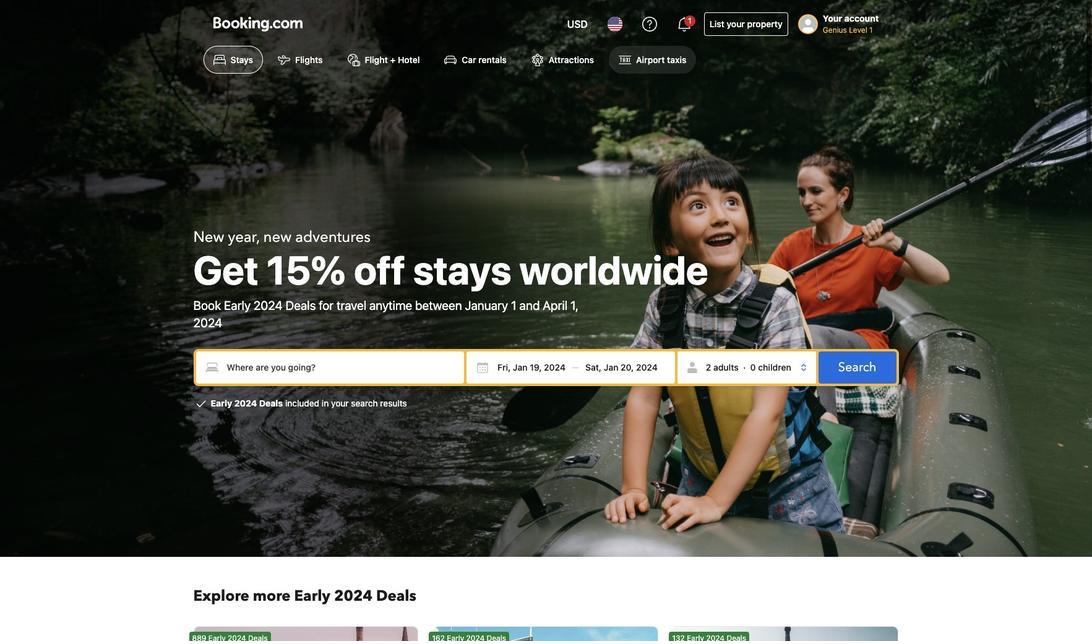 Task type: describe. For each thing, give the bounding box(es) containing it.
flight
[[365, 55, 388, 65]]

year,
[[228, 227, 260, 247]]

early 2024 deals included in your search results
[[211, 398, 407, 408]]

taxis
[[667, 55, 686, 65]]

booking.com online hotel reservations image
[[213, 17, 302, 32]]

19,
[[530, 362, 542, 372]]

15%
[[267, 246, 346, 293]]

account
[[844, 13, 879, 24]]

attractions link
[[521, 46, 604, 74]]

0 vertical spatial your
[[727, 19, 745, 29]]

genius
[[823, 25, 847, 35]]

flights
[[295, 55, 323, 65]]

sat,
[[585, 362, 602, 372]]

Type your destination search field
[[196, 351, 464, 383]]

get
[[193, 246, 259, 293]]

2 vertical spatial early
[[294, 586, 330, 606]]

1 inside 1 button
[[688, 16, 692, 25]]

list your property
[[710, 19, 783, 29]]

0
[[750, 362, 756, 372]]

your
[[823, 13, 842, 24]]

adults
[[713, 362, 739, 372]]

list
[[710, 19, 724, 29]]

·
[[743, 362, 746, 372]]

included
[[285, 398, 319, 408]]

car rentals link
[[435, 46, 517, 74]]

children
[[758, 362, 791, 372]]

new year, new adventures get 15% off stays worldwide book early 2024 deals for travel anytime between january 1 and april 1, 2024
[[193, 227, 708, 330]]

svg image for sat,
[[585, 361, 598, 374]]

search button
[[818, 351, 896, 383]]

1,
[[570, 298, 579, 312]]

new
[[263, 227, 292, 247]]

svg image for fri,
[[476, 361, 489, 374]]

2
[[706, 362, 711, 372]]

1 vertical spatial early
[[211, 398, 232, 408]]

stays
[[230, 55, 253, 65]]

new
[[193, 227, 224, 247]]

more
[[253, 586, 291, 606]]

airport taxis
[[636, 55, 686, 65]]

adventures
[[295, 227, 371, 247]]

list your property link
[[704, 12, 788, 36]]

sat, jan 20, 2024
[[585, 362, 658, 372]]

fri, jan 19, 2024
[[497, 362, 566, 372]]

flights link
[[268, 46, 333, 74]]



Task type: vqa. For each thing, say whether or not it's contained in the screenshot.
List your property link
yes



Task type: locate. For each thing, give the bounding box(es) containing it.
your account genius level 1
[[823, 13, 879, 35]]

2 vertical spatial deals
[[376, 586, 416, 606]]

attractions
[[549, 55, 594, 65]]

flight + hotel link
[[338, 46, 430, 74]]

0 vertical spatial early
[[224, 298, 251, 312]]

1 vertical spatial deals
[[259, 398, 283, 408]]

2 svg image from the left
[[585, 361, 598, 374]]

1 left list
[[688, 16, 692, 25]]

1 jan from the left
[[513, 362, 528, 372]]

usd
[[567, 19, 588, 30]]

1 horizontal spatial your
[[727, 19, 745, 29]]

1 vertical spatial your
[[331, 398, 349, 408]]

car rentals
[[462, 55, 507, 65]]

2024
[[254, 298, 283, 312], [193, 315, 222, 330], [544, 362, 566, 372], [636, 362, 658, 372], [234, 398, 257, 408], [334, 586, 372, 606]]

worldwide
[[519, 246, 708, 293]]

1
[[688, 16, 692, 25], [869, 25, 873, 35], [511, 298, 517, 312]]

none search field containing search
[[193, 349, 899, 386]]

hotel
[[398, 55, 420, 65]]

svg image left fri,
[[476, 361, 489, 374]]

rentals
[[478, 55, 507, 65]]

explore more early 2024 deals
[[193, 586, 416, 606]]

1 horizontal spatial svg image
[[585, 361, 598, 374]]

property
[[747, 19, 783, 29]]

between
[[415, 298, 462, 312]]

1 horizontal spatial jan
[[604, 362, 618, 372]]

car
[[462, 55, 476, 65]]

1 right level
[[869, 25, 873, 35]]

level
[[849, 25, 867, 35]]

1 inside your account genius level 1
[[869, 25, 873, 35]]

book
[[193, 298, 221, 312]]

jan
[[513, 362, 528, 372], [604, 362, 618, 372]]

svg image left the 20
[[585, 361, 598, 374]]

1 left and
[[511, 298, 517, 312]]

flight + hotel
[[365, 55, 420, 65]]

search
[[351, 398, 378, 408]]

2 horizontal spatial 1
[[869, 25, 873, 35]]

stays link
[[203, 46, 263, 74]]

0 vertical spatial deals
[[286, 298, 316, 312]]

your right in
[[331, 398, 349, 408]]

travel
[[337, 298, 366, 312]]

0 horizontal spatial your
[[331, 398, 349, 408]]

off
[[354, 246, 405, 293]]

1 button
[[669, 9, 699, 39]]

2 adults · 0 children
[[706, 362, 791, 372]]

jan left 19,
[[513, 362, 528, 372]]

0 horizontal spatial deals
[[259, 398, 283, 408]]

in
[[322, 398, 329, 408]]

0 horizontal spatial jan
[[513, 362, 528, 372]]

deals
[[286, 298, 316, 312], [259, 398, 283, 408], [376, 586, 416, 606]]

april
[[543, 298, 567, 312]]

for
[[319, 298, 334, 312]]

jan for fri,
[[513, 362, 528, 372]]

20
[[622, 356, 629, 362]]

1 horizontal spatial deals
[[286, 298, 316, 312]]

0 horizontal spatial svg image
[[476, 361, 489, 374]]

stays
[[413, 246, 511, 293]]

20,
[[621, 362, 634, 372]]

and
[[519, 298, 540, 312]]

+
[[390, 55, 396, 65]]

search
[[838, 359, 876, 375]]

your right list
[[727, 19, 745, 29]]

2 horizontal spatial deals
[[376, 586, 416, 606]]

explore
[[193, 586, 249, 606]]

1 inside new year, new adventures get 15% off stays worldwide book early 2024 deals for travel anytime between january 1 and april 1, 2024
[[511, 298, 517, 312]]

early
[[224, 298, 251, 312], [211, 398, 232, 408], [294, 586, 330, 606]]

early inside new year, new adventures get 15% off stays worldwide book early 2024 deals for travel anytime between january 1 and april 1, 2024
[[224, 298, 251, 312]]

1 svg image from the left
[[476, 361, 489, 374]]

airport taxis link
[[609, 46, 696, 74]]

1 horizontal spatial 1
[[688, 16, 692, 25]]

svg image
[[476, 361, 489, 374], [585, 361, 598, 374]]

jan left 20,
[[604, 362, 618, 372]]

None search field
[[193, 349, 899, 386]]

usd button
[[560, 9, 595, 39]]

january
[[465, 298, 508, 312]]

your
[[727, 19, 745, 29], [331, 398, 349, 408]]

deals inside new year, new adventures get 15% off stays worldwide book early 2024 deals for travel anytime between january 1 and april 1, 2024
[[286, 298, 316, 312]]

anytime
[[369, 298, 412, 312]]

fri,
[[497, 362, 511, 372]]

jan for sat,
[[604, 362, 618, 372]]

airport
[[636, 55, 665, 65]]

2 jan from the left
[[604, 362, 618, 372]]

results
[[380, 398, 407, 408]]

0 horizontal spatial 1
[[511, 298, 517, 312]]



